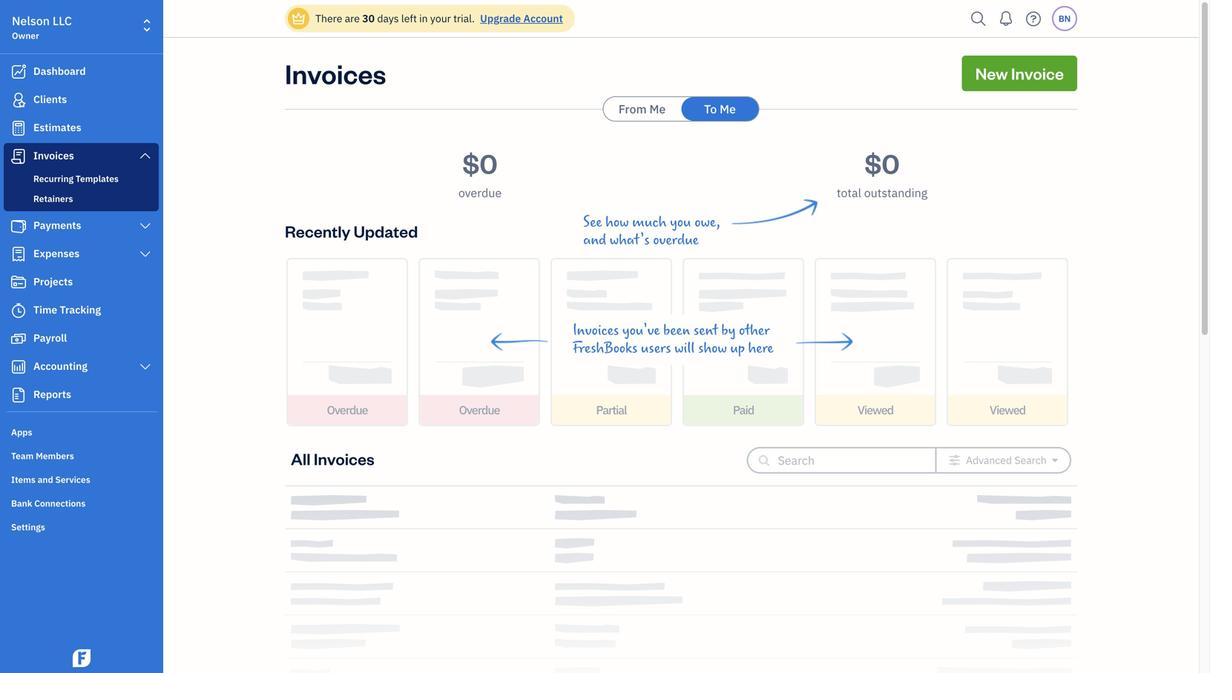 Task type: describe. For each thing, give the bounding box(es) containing it.
upgrade account link
[[477, 12, 563, 25]]

expense image
[[10, 247, 27, 262]]

team members link
[[4, 444, 159, 467]]

will
[[675, 341, 695, 357]]

payroll
[[33, 331, 67, 345]]

items
[[11, 474, 36, 486]]

team
[[11, 450, 34, 462]]

chevron large down image for invoices
[[138, 150, 152, 162]]

account
[[524, 12, 563, 25]]

see
[[583, 214, 602, 231]]

time tracking
[[33, 303, 101, 317]]

team members
[[11, 450, 74, 462]]

Search text field
[[778, 449, 912, 473]]

owner
[[12, 30, 39, 42]]

connections
[[34, 498, 86, 510]]

new invoice link
[[962, 56, 1077, 91]]

chevron large down image
[[138, 249, 152, 260]]

all
[[291, 449, 311, 470]]

bank connections link
[[4, 492, 159, 514]]

projects link
[[4, 269, 159, 296]]

all invoices
[[291, 449, 374, 470]]

settings
[[11, 522, 45, 534]]

retainers link
[[7, 190, 156, 208]]

much
[[632, 214, 667, 231]]

new invoice
[[976, 63, 1064, 84]]

clients
[[33, 92, 67, 106]]

recurring templates
[[33, 173, 119, 185]]

accounting link
[[4, 354, 159, 381]]

sent
[[694, 323, 718, 339]]

project image
[[10, 275, 27, 290]]

invoices right all
[[314, 449, 374, 470]]

left
[[401, 12, 417, 25]]

accounting
[[33, 360, 88, 373]]

recently updated
[[285, 221, 418, 242]]

apps
[[11, 427, 32, 439]]

apps link
[[4, 421, 159, 443]]

estimates
[[33, 121, 81, 134]]

dashboard
[[33, 64, 86, 78]]

payroll link
[[4, 326, 159, 352]]

updated
[[354, 221, 418, 242]]

invoice image
[[10, 149, 27, 164]]

and inside see how much you owe, and what's overdue
[[583, 232, 606, 249]]

nelson llc owner
[[12, 13, 72, 42]]

time tracking link
[[4, 298, 159, 324]]

$0 overdue
[[458, 145, 502, 201]]

$0 for $0 total outstanding
[[865, 145, 900, 181]]

tracking
[[60, 303, 101, 317]]

members
[[36, 450, 74, 462]]

reports link
[[4, 382, 159, 409]]

client image
[[10, 93, 27, 108]]

bank connections
[[11, 498, 86, 510]]

from me link
[[604, 97, 681, 121]]

outstanding
[[864, 185, 928, 201]]

freshbooks image
[[70, 650, 93, 668]]

items and services link
[[4, 468, 159, 490]]

me for to me
[[720, 101, 736, 117]]

$0 total outstanding
[[837, 145, 928, 201]]

services
[[55, 474, 90, 486]]

invoices link
[[4, 143, 159, 170]]

chart image
[[10, 360, 27, 375]]

chevron large down image for payments
[[138, 220, 152, 232]]

other
[[739, 323, 770, 339]]

up
[[730, 341, 745, 357]]

estimates link
[[4, 115, 159, 142]]

dashboard link
[[4, 59, 159, 85]]

payments link
[[4, 213, 159, 240]]

payments
[[33, 219, 81, 232]]

nelson
[[12, 13, 50, 29]]



Task type: vqa. For each thing, say whether or not it's contained in the screenshot.
Cash Customer Wants To Pay In Estonian Kroons
no



Task type: locate. For each thing, give the bounding box(es) containing it.
from me
[[619, 101, 666, 117]]

3 chevron large down image from the top
[[138, 361, 152, 373]]

0 vertical spatial chevron large down image
[[138, 150, 152, 162]]

upgrade
[[480, 12, 521, 25]]

trial.
[[453, 12, 475, 25]]

invoice
[[1011, 63, 1064, 84]]

see how much you owe, and what's overdue
[[583, 214, 720, 249]]

what's
[[610, 232, 650, 249]]

you
[[670, 214, 691, 231]]

search image
[[967, 8, 991, 30]]

owe,
[[695, 214, 720, 231]]

report image
[[10, 388, 27, 403]]

in
[[419, 12, 428, 25]]

0 vertical spatial and
[[583, 232, 606, 249]]

notifications image
[[994, 4, 1018, 33]]

main element
[[0, 0, 200, 674]]

from
[[619, 101, 647, 117]]

users
[[641, 341, 671, 357]]

me
[[650, 101, 666, 117], [720, 101, 736, 117]]

chevron large down image for accounting
[[138, 361, 152, 373]]

invoices you've been sent by other freshbooks users will show up here
[[573, 323, 774, 357]]

bn
[[1059, 13, 1071, 24]]

recurring
[[33, 173, 73, 185]]

1 horizontal spatial $0
[[865, 145, 900, 181]]

timer image
[[10, 303, 27, 318]]

expenses link
[[4, 241, 159, 268]]

expenses
[[33, 247, 80, 260]]

settings link
[[4, 516, 159, 538]]

to
[[704, 101, 717, 117]]

recently
[[285, 221, 350, 242]]

invoices down there
[[285, 56, 386, 91]]

overdue
[[458, 185, 502, 201], [653, 232, 699, 249], [327, 403, 368, 418], [459, 403, 500, 418]]

invoices up freshbooks
[[573, 323, 619, 339]]

and down "see"
[[583, 232, 606, 249]]

recurring templates link
[[7, 170, 156, 188]]

$0
[[463, 145, 498, 181], [865, 145, 900, 181]]

invoices up recurring
[[33, 149, 74, 162]]

$0 for $0 overdue
[[463, 145, 498, 181]]

me for from me
[[650, 101, 666, 117]]

retainers
[[33, 193, 73, 205]]

1 horizontal spatial and
[[583, 232, 606, 249]]

1 vertical spatial and
[[38, 474, 53, 486]]

invoices inside main element
[[33, 149, 74, 162]]

2 $0 from the left
[[865, 145, 900, 181]]

payment image
[[10, 219, 27, 234]]

and
[[583, 232, 606, 249], [38, 474, 53, 486]]

templates
[[76, 173, 119, 185]]

new
[[976, 63, 1008, 84]]

money image
[[10, 332, 27, 347]]

and right items
[[38, 474, 53, 486]]

clients link
[[4, 87, 159, 114]]

bank
[[11, 498, 32, 510]]

1 me from the left
[[650, 101, 666, 117]]

2 chevron large down image from the top
[[138, 220, 152, 232]]

1 horizontal spatial me
[[720, 101, 736, 117]]

bn button
[[1052, 6, 1077, 31]]

0 horizontal spatial me
[[650, 101, 666, 117]]

go to help image
[[1022, 8, 1045, 30]]

chevron large down image up chevron large down icon
[[138, 220, 152, 232]]

$0 inside $0 total outstanding
[[865, 145, 900, 181]]

how
[[606, 214, 629, 231]]

estimate image
[[10, 121, 27, 136]]

invoices inside invoices you've been sent by other freshbooks users will show up here
[[573, 323, 619, 339]]

to me link
[[682, 97, 759, 121]]

1 chevron large down image from the top
[[138, 150, 152, 162]]

me right to
[[720, 101, 736, 117]]

invoices
[[285, 56, 386, 91], [33, 149, 74, 162], [573, 323, 619, 339], [314, 449, 374, 470]]

0 horizontal spatial and
[[38, 474, 53, 486]]

are
[[345, 12, 360, 25]]

been
[[663, 323, 690, 339]]

llc
[[53, 13, 72, 29]]

crown image
[[291, 11, 306, 26]]

2 me from the left
[[720, 101, 736, 117]]

by
[[722, 323, 736, 339]]

to me
[[704, 101, 736, 117]]

your
[[430, 12, 451, 25]]

1 viewed from the left
[[858, 403, 893, 418]]

dashboard image
[[10, 65, 27, 79]]

there
[[315, 12, 342, 25]]

0 horizontal spatial $0
[[463, 145, 498, 181]]

total
[[837, 185, 861, 201]]

items and services
[[11, 474, 90, 486]]

2 vertical spatial chevron large down image
[[138, 361, 152, 373]]

1 $0 from the left
[[463, 145, 498, 181]]

you've
[[622, 323, 660, 339]]

here
[[748, 341, 774, 357]]

projects
[[33, 275, 73, 289]]

0 horizontal spatial viewed
[[858, 403, 893, 418]]

overdue inside see how much you owe, and what's overdue
[[653, 232, 699, 249]]

1 vertical spatial chevron large down image
[[138, 220, 152, 232]]

show
[[698, 341, 727, 357]]

$0 inside $0 overdue
[[463, 145, 498, 181]]

and inside main element
[[38, 474, 53, 486]]

paid
[[733, 403, 754, 418]]

time
[[33, 303, 57, 317]]

viewed
[[858, 403, 893, 418], [990, 403, 1026, 418]]

freshbooks
[[573, 341, 638, 357]]

chevron large down image up recurring templates link
[[138, 150, 152, 162]]

partial
[[596, 403, 627, 418]]

chevron large down image
[[138, 150, 152, 162], [138, 220, 152, 232], [138, 361, 152, 373]]

there are 30 days left in your trial. upgrade account
[[315, 12, 563, 25]]

2 viewed from the left
[[990, 403, 1026, 418]]

me right from
[[650, 101, 666, 117]]

chevron large down image down payroll link
[[138, 361, 152, 373]]

reports
[[33, 388, 71, 401]]

30
[[362, 12, 375, 25]]

1 horizontal spatial viewed
[[990, 403, 1026, 418]]

days
[[377, 12, 399, 25]]



